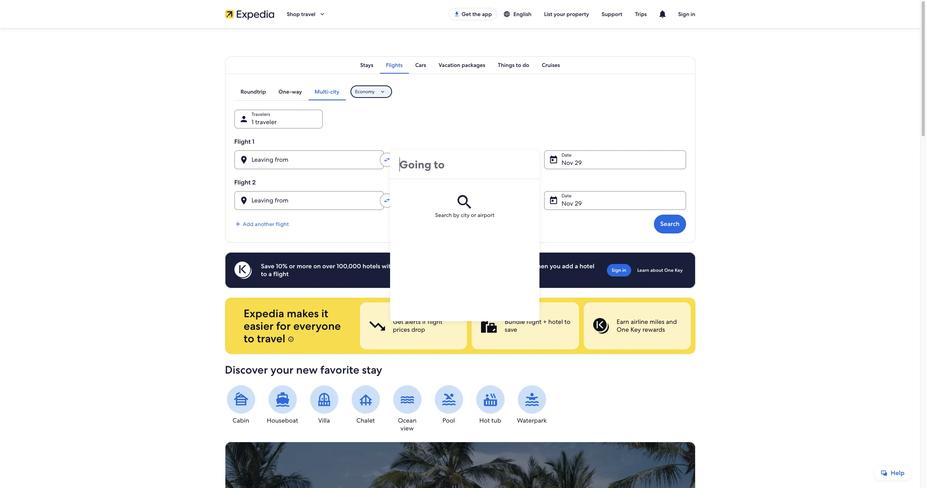 Task type: describe. For each thing, give the bounding box(es) containing it.
expedia
[[244, 307, 284, 321]]

stays
[[361, 62, 374, 69]]

flights link
[[380, 57, 409, 74]]

search by city or airport
[[435, 212, 495, 219]]

in inside dropdown button
[[691, 11, 696, 18]]

bundle flight + hotel to save
[[505, 318, 571, 334]]

trips
[[635, 11, 647, 18]]

download the app button image
[[454, 11, 460, 17]]

everyone
[[294, 319, 341, 334]]

learn
[[638, 268, 650, 274]]

when
[[533, 263, 549, 271]]

to inside bundle flight + hotel to save
[[565, 318, 571, 326]]

flight for flight 2
[[234, 179, 251, 187]]

2 out of 3 element
[[472, 303, 579, 350]]

list
[[544, 11, 553, 18]]

save
[[261, 263, 275, 271]]

alerts
[[405, 318, 421, 326]]

support
[[602, 11, 623, 18]]

english
[[514, 11, 532, 18]]

1 traveler
[[252, 118, 277, 126]]

sign in button
[[672, 5, 702, 24]]

Going to text field
[[390, 151, 540, 179]]

vacation packages
[[439, 62, 486, 69]]

waterpark
[[517, 417, 547, 425]]

add another flight
[[243, 221, 289, 228]]

makes
[[287, 307, 319, 321]]

10%
[[276, 263, 288, 271]]

to right up
[[511, 263, 517, 271]]

on
[[314, 263, 321, 271]]

flight right another
[[276, 221, 289, 228]]

rewards
[[643, 326, 665, 334]]

waterpark button
[[516, 386, 548, 425]]

discover your new favorite stay
[[225, 363, 383, 377]]

over
[[323, 263, 335, 271]]

favorite
[[321, 363, 360, 377]]

shop
[[287, 11, 300, 18]]

sign inside dropdown button
[[679, 11, 690, 18]]

travel inside expedia makes it easier for everyone to travel
[[257, 332, 286, 346]]

cabin
[[233, 417, 249, 425]]

sign in inside dropdown button
[[679, 11, 696, 18]]

app
[[482, 11, 492, 18]]

sign in inside main content
[[612, 268, 627, 274]]

add another flight button
[[234, 221, 289, 228]]

search for search
[[661, 220, 680, 228]]

communication center icon image
[[658, 9, 668, 19]]

one-way
[[279, 88, 302, 95]]

if
[[422, 318, 426, 326]]

cruises
[[542, 62, 560, 69]]

miles
[[650, 318, 665, 326]]

1 traveler button
[[234, 110, 323, 129]]

save 10% or more on over 100,000 hotels with member prices. also, members save up to 30% when you add a hotel to a flight
[[261, 263, 595, 279]]

get the app link
[[449, 8, 497, 20]]

chalet button
[[350, 386, 382, 425]]

list your property link
[[538, 7, 596, 21]]

villa
[[318, 417, 330, 425]]

economy
[[355, 89, 375, 95]]

expedia makes it easier for everyone to travel
[[244, 307, 341, 346]]

add
[[243, 221, 254, 228]]

prices
[[393, 326, 410, 334]]

hotels
[[363, 263, 381, 271]]

cars
[[416, 62, 426, 69]]

up
[[501, 263, 509, 271]]

airport
[[478, 212, 495, 219]]

1 horizontal spatial or
[[471, 212, 477, 219]]

ocean view
[[398, 417, 417, 433]]

to left 10%
[[261, 270, 267, 279]]

bundle
[[505, 318, 525, 326]]

and
[[666, 318, 677, 326]]

travel sale activities deals image
[[225, 443, 696, 489]]

flight 2
[[234, 179, 256, 187]]

flight 1
[[234, 138, 255, 146]]

multi-
[[315, 88, 331, 95]]

flight inside save 10% or more on over 100,000 hotels with member prices. also, members save up to 30% when you add a hotel to a flight
[[274, 270, 289, 279]]

earn airline miles and one key rewards
[[617, 318, 677, 334]]

nov 29 button for 1
[[545, 151, 686, 170]]

earn
[[617, 318, 630, 326]]

hot tub button
[[475, 386, 507, 425]]

one inside learn about one key link
[[665, 268, 674, 274]]

key inside learn about one key link
[[675, 268, 683, 274]]

pool
[[443, 417, 455, 425]]

drop
[[411, 326, 425, 334]]

economy button
[[351, 86, 392, 98]]

ocean
[[398, 417, 417, 425]]

0 horizontal spatial a
[[269, 270, 272, 279]]

travel inside dropdown button
[[301, 11, 316, 18]]

hot
[[480, 417, 490, 425]]

key inside earn airline miles and one key rewards
[[631, 326, 641, 334]]

list your property
[[544, 11, 590, 18]]

property
[[567, 11, 590, 18]]

with
[[382, 263, 395, 271]]

xsmall image
[[288, 337, 294, 343]]

hot tub
[[480, 417, 502, 425]]

shop travel
[[287, 11, 316, 18]]

+
[[543, 318, 547, 326]]

nov for flight 1
[[562, 159, 574, 167]]

do
[[523, 62, 530, 69]]

100,000
[[337, 263, 361, 271]]

learn about one key link
[[635, 264, 686, 277]]

swap origin and destination values image
[[384, 157, 391, 164]]

things
[[498, 62, 515, 69]]

29 for 1
[[575, 159, 582, 167]]

0 horizontal spatial in
[[623, 268, 627, 274]]

view
[[401, 425, 414, 433]]

one-way link
[[272, 83, 309, 100]]



Task type: locate. For each thing, give the bounding box(es) containing it.
0 horizontal spatial sign
[[612, 268, 622, 274]]

sign left learn
[[612, 268, 622, 274]]

get alerts if flight prices drop
[[393, 318, 443, 334]]

1 vertical spatial nov
[[562, 200, 574, 208]]

1 horizontal spatial city
[[461, 212, 470, 219]]

houseboat button
[[267, 386, 299, 425]]

vacation packages link
[[433, 57, 492, 74]]

1 vertical spatial save
[[505, 326, 517, 334]]

flight left "+"
[[527, 318, 542, 326]]

search button
[[655, 215, 686, 234]]

travel left trailing image
[[301, 11, 316, 18]]

travel
[[301, 11, 316, 18], [257, 332, 286, 346]]

a
[[575, 263, 579, 271], [269, 270, 272, 279]]

save left "+"
[[505, 326, 517, 334]]

flight
[[234, 138, 251, 146], [234, 179, 251, 187]]

small image
[[504, 11, 511, 18]]

one-
[[279, 88, 292, 95]]

multi-city
[[315, 88, 340, 95]]

in left learn
[[623, 268, 627, 274]]

0 vertical spatial search
[[435, 212, 452, 219]]

save inside bundle flight + hotel to save
[[505, 326, 517, 334]]

pool button
[[433, 386, 465, 425]]

0 horizontal spatial your
[[271, 363, 294, 377]]

cars link
[[409, 57, 433, 74]]

to down expedia
[[244, 332, 254, 346]]

get the app
[[462, 11, 492, 18]]

swap origin and destination values image
[[384, 197, 391, 204]]

0 horizontal spatial get
[[393, 318, 404, 326]]

english button
[[497, 7, 538, 21]]

1 horizontal spatial sign
[[679, 11, 690, 18]]

1 horizontal spatial save
[[505, 326, 517, 334]]

1 horizontal spatial a
[[575, 263, 579, 271]]

1 left traveler
[[252, 118, 254, 126]]

roundtrip
[[241, 88, 266, 95]]

1 29 from the top
[[575, 159, 582, 167]]

get right download the app button image
[[462, 11, 471, 18]]

1 out of 3 element
[[360, 303, 467, 350]]

for
[[276, 319, 291, 334]]

2 nov 29 button from the top
[[545, 191, 686, 210]]

or left 'airport'
[[471, 212, 477, 219]]

stay
[[362, 363, 383, 377]]

1 inside dropdown button
[[252, 118, 254, 126]]

to right "+"
[[565, 318, 571, 326]]

expedia logo image
[[225, 9, 274, 20]]

1 nov 29 button from the top
[[545, 151, 686, 170]]

nov 29 button for 2
[[545, 191, 686, 210]]

city left the economy
[[331, 88, 340, 95]]

0 vertical spatial city
[[331, 88, 340, 95]]

also,
[[443, 263, 457, 271]]

roundtrip link
[[234, 83, 272, 100]]

0 vertical spatial or
[[471, 212, 477, 219]]

1 horizontal spatial get
[[462, 11, 471, 18]]

villa button
[[308, 386, 340, 425]]

easier
[[244, 319, 274, 334]]

0 vertical spatial sign in
[[679, 11, 696, 18]]

your
[[554, 11, 566, 18], [271, 363, 294, 377]]

2 nov 29 from the top
[[562, 200, 582, 208]]

1 vertical spatial tab list
[[234, 83, 346, 100]]

0 vertical spatial flight
[[234, 138, 251, 146]]

get inside get alerts if flight prices drop
[[393, 318, 404, 326]]

your inside "link"
[[554, 11, 566, 18]]

30%
[[518, 263, 531, 271]]

sign in right the communication center icon
[[679, 11, 696, 18]]

flight inside get alerts if flight prices drop
[[428, 318, 443, 326]]

3 out of 3 element
[[584, 303, 691, 350]]

nov 29 for flight 1
[[562, 159, 582, 167]]

trailing image
[[319, 11, 326, 18]]

flight inside bundle flight + hotel to save
[[527, 318, 542, 326]]

0 horizontal spatial save
[[487, 263, 500, 271]]

way
[[292, 88, 302, 95]]

shop travel button
[[281, 5, 332, 24]]

1 vertical spatial your
[[271, 363, 294, 377]]

0 horizontal spatial one
[[617, 326, 629, 334]]

flights
[[386, 62, 403, 69]]

tab list containing stays
[[225, 57, 696, 74]]

0 vertical spatial your
[[554, 11, 566, 18]]

1 vertical spatial nov 29 button
[[545, 191, 686, 210]]

a right add
[[575, 263, 579, 271]]

new
[[296, 363, 318, 377]]

things to do link
[[492, 57, 536, 74]]

1 nov from the top
[[562, 159, 574, 167]]

0 vertical spatial nov 29 button
[[545, 151, 686, 170]]

0 vertical spatial sign
[[679, 11, 690, 18]]

hotel inside save 10% or more on over 100,000 hotels with member prices. also, members save up to 30% when you add a hotel to a flight
[[580, 263, 595, 271]]

0 vertical spatial nov
[[562, 159, 574, 167]]

0 horizontal spatial or
[[289, 263, 295, 271]]

1 vertical spatial travel
[[257, 332, 286, 346]]

get
[[462, 11, 471, 18], [393, 318, 404, 326]]

1 vertical spatial sign
[[612, 268, 622, 274]]

nov
[[562, 159, 574, 167], [562, 200, 574, 208]]

prices.
[[423, 263, 441, 271]]

nov 29
[[562, 159, 582, 167], [562, 200, 582, 208]]

tab list containing roundtrip
[[234, 83, 346, 100]]

things to do
[[498, 62, 530, 69]]

learn about one key
[[638, 268, 683, 274]]

2 29 from the top
[[575, 200, 582, 208]]

add
[[562, 263, 574, 271]]

in right the communication center icon
[[691, 11, 696, 18]]

1 horizontal spatial search
[[661, 220, 680, 228]]

your for discover
[[271, 363, 294, 377]]

sign in
[[679, 11, 696, 18], [612, 268, 627, 274]]

29
[[575, 159, 582, 167], [575, 200, 582, 208]]

0 horizontal spatial city
[[331, 88, 340, 95]]

1 horizontal spatial key
[[675, 268, 683, 274]]

one inside earn airline miles and one key rewards
[[617, 326, 629, 334]]

flight left more
[[274, 270, 289, 279]]

1 vertical spatial 1
[[252, 138, 255, 146]]

1 vertical spatial city
[[461, 212, 470, 219]]

1 horizontal spatial in
[[691, 11, 696, 18]]

packages
[[462, 62, 486, 69]]

multi-city link
[[309, 83, 346, 100]]

0 vertical spatial tab list
[[225, 57, 696, 74]]

hotel right "+"
[[549, 318, 563, 326]]

0 horizontal spatial key
[[631, 326, 641, 334]]

0 horizontal spatial sign in
[[612, 268, 627, 274]]

0 vertical spatial 1
[[252, 118, 254, 126]]

tab list
[[225, 57, 696, 74], [234, 83, 346, 100]]

hotel right add
[[580, 263, 595, 271]]

1 vertical spatial key
[[631, 326, 641, 334]]

by
[[454, 212, 460, 219]]

key right 'earn'
[[631, 326, 641, 334]]

0 vertical spatial save
[[487, 263, 500, 271]]

city
[[331, 88, 340, 95], [461, 212, 470, 219]]

flight right if at bottom
[[428, 318, 443, 326]]

1 vertical spatial one
[[617, 326, 629, 334]]

your right list
[[554, 11, 566, 18]]

1 vertical spatial sign in
[[612, 268, 627, 274]]

travel left xsmall image
[[257, 332, 286, 346]]

0 vertical spatial get
[[462, 11, 471, 18]]

the
[[473, 11, 481, 18]]

1 horizontal spatial hotel
[[580, 263, 595, 271]]

medium image
[[234, 221, 242, 228]]

2
[[252, 179, 256, 187]]

your for list
[[554, 11, 566, 18]]

save left up
[[487, 263, 500, 271]]

0 vertical spatial travel
[[301, 11, 316, 18]]

1 vertical spatial in
[[623, 268, 627, 274]]

it
[[322, 307, 329, 321]]

1 vertical spatial search
[[661, 220, 680, 228]]

tub
[[492, 417, 502, 425]]

1 vertical spatial get
[[393, 318, 404, 326]]

get for get alerts if flight prices drop
[[393, 318, 404, 326]]

houseboat
[[267, 417, 298, 425]]

to left do
[[516, 62, 522, 69]]

vacation
[[439, 62, 461, 69]]

trips link
[[629, 7, 654, 21]]

more
[[297, 263, 312, 271]]

1 vertical spatial nov 29
[[562, 200, 582, 208]]

1 vertical spatial or
[[289, 263, 295, 271]]

city right by
[[461, 212, 470, 219]]

member
[[396, 263, 421, 271]]

members
[[458, 263, 486, 271]]

get for get the app
[[462, 11, 471, 18]]

0 vertical spatial hotel
[[580, 263, 595, 271]]

0 vertical spatial key
[[675, 268, 683, 274]]

to inside expedia makes it easier for everyone to travel
[[244, 332, 254, 346]]

one right about
[[665, 268, 674, 274]]

cruises link
[[536, 57, 567, 74]]

1 vertical spatial flight
[[234, 179, 251, 187]]

your left new
[[271, 363, 294, 377]]

a left 10%
[[269, 270, 272, 279]]

0 vertical spatial in
[[691, 11, 696, 18]]

search inside button
[[661, 220, 680, 228]]

or inside save 10% or more on over 100,000 hotels with member prices. also, members save up to 30% when you add a hotel to a flight
[[289, 263, 295, 271]]

1 vertical spatial 29
[[575, 200, 582, 208]]

or
[[471, 212, 477, 219], [289, 263, 295, 271]]

another
[[255, 221, 275, 228]]

1 down 1 traveler
[[252, 138, 255, 146]]

nov 29 button
[[545, 151, 686, 170], [545, 191, 686, 210]]

1 flight from the top
[[234, 138, 251, 146]]

save inside save 10% or more on over 100,000 hotels with member prices. also, members save up to 30% when you add a hotel to a flight
[[487, 263, 500, 271]]

get left alerts
[[393, 318, 404, 326]]

1 horizontal spatial travel
[[301, 11, 316, 18]]

key right about
[[675, 268, 683, 274]]

one
[[665, 268, 674, 274], [617, 326, 629, 334]]

airline
[[631, 318, 648, 326]]

1 nov 29 from the top
[[562, 159, 582, 167]]

1 horizontal spatial your
[[554, 11, 566, 18]]

1 vertical spatial hotel
[[549, 318, 563, 326]]

main content
[[0, 28, 921, 489]]

search for search by city or airport
[[435, 212, 452, 219]]

1
[[252, 118, 254, 126], [252, 138, 255, 146]]

2 nov from the top
[[562, 200, 574, 208]]

1 horizontal spatial one
[[665, 268, 674, 274]]

nov for flight 2
[[562, 200, 574, 208]]

main content containing expedia makes it easier for everyone to travel
[[0, 28, 921, 489]]

sign in left learn
[[612, 268, 627, 274]]

0 horizontal spatial travel
[[257, 332, 286, 346]]

or right 10%
[[289, 263, 295, 271]]

hotel inside bundle flight + hotel to save
[[549, 318, 563, 326]]

0 horizontal spatial search
[[435, 212, 452, 219]]

0 vertical spatial nov 29
[[562, 159, 582, 167]]

0 horizontal spatial hotel
[[549, 318, 563, 326]]

nov 29 for flight 2
[[562, 200, 582, 208]]

sign right the communication center icon
[[679, 11, 690, 18]]

1 horizontal spatial sign in
[[679, 11, 696, 18]]

one left airline
[[617, 326, 629, 334]]

sign in link
[[607, 264, 632, 277]]

support link
[[596, 7, 629, 21]]

ocean view button
[[391, 386, 424, 433]]

0 vertical spatial one
[[665, 268, 674, 274]]

hotel
[[580, 263, 595, 271], [549, 318, 563, 326]]

flight for flight 1
[[234, 138, 251, 146]]

0 vertical spatial 29
[[575, 159, 582, 167]]

discover
[[225, 363, 268, 377]]

29 for 2
[[575, 200, 582, 208]]

2 flight from the top
[[234, 179, 251, 187]]

you
[[550, 263, 561, 271]]



Task type: vqa. For each thing, say whether or not it's contained in the screenshot.
Flight associated with Flight 1
yes



